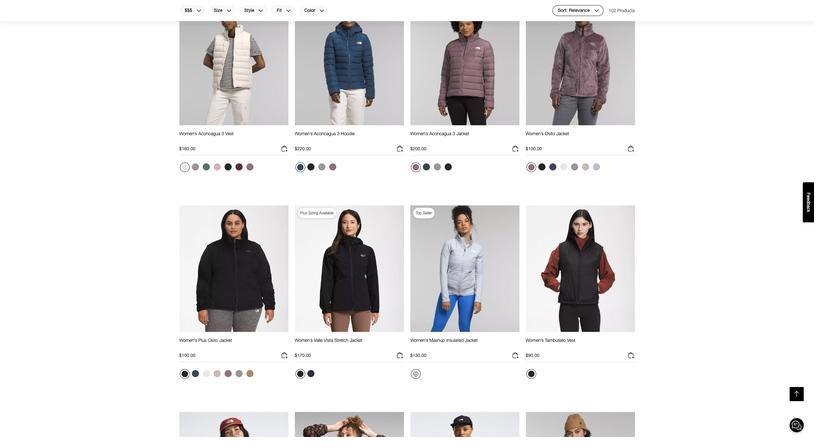 Task type: locate. For each thing, give the bounding box(es) containing it.
1 horizontal spatial plus sizing available
[[532, 4, 565, 9]]

shady blue image
[[423, 164, 430, 171], [192, 371, 199, 378]]

0 horizontal spatial fawn grey radio
[[245, 162, 255, 172]]

shady blue image for $100.00
[[192, 371, 199, 378]]

$choose color$ option group for women's osito jacket
[[526, 162, 603, 175]]

shady blue image left gardenia white option
[[550, 164, 557, 171]]

1 pink moss image from the top
[[214, 164, 221, 171]]

1 tnf black image from the left
[[225, 164, 232, 171]]

0 horizontal spatial tnf black image
[[225, 164, 232, 171]]

$100.00
[[526, 146, 542, 152], [179, 353, 196, 359]]

meld grey image left dark sage icon
[[192, 164, 199, 171]]

women's valle vista stretch jacket
[[295, 338, 363, 344]]

1 horizontal spatial shady blue image
[[423, 164, 430, 171]]

1 vertical spatial gardenia white radio
[[201, 369, 211, 380]]

fawn grey image inside option
[[329, 164, 336, 171]]

1 vertical spatial plus sizing available
[[300, 211, 334, 216]]

gardenia white image
[[182, 164, 188, 171], [203, 371, 210, 378]]

$100.00 button for women's plus osito jacket
[[179, 352, 288, 363]]

0 horizontal spatial meld grey image
[[318, 164, 325, 171]]

1 vertical spatial dusty periwinkle image
[[413, 372, 419, 378]]

aconcagua for jacket
[[430, 131, 452, 137]]

mashup
[[430, 338, 445, 344]]

meld grey image for $200.00
[[434, 164, 441, 171]]

2 fawn grey radio from the left
[[328, 162, 338, 172]]

0 vertical spatial sizing
[[540, 4, 550, 9]]

102 products
[[609, 8, 635, 13]]

aconcagua up $200.00 'dropdown button'
[[430, 131, 452, 137]]

women's for women's valle vista stretch jacket
[[295, 338, 313, 344]]

meld grey radio left the almond butter option
[[234, 369, 244, 380]]

women's '92 ripstop nuptse jacket image
[[179, 412, 288, 438]]

women's for women's tamburello vest
[[526, 338, 544, 344]]

e up b
[[807, 198, 812, 201]]

0 horizontal spatial $100.00 button
[[179, 352, 288, 363]]

women's for women's aconcagua 3 hoodie
[[295, 131, 313, 137]]

jacket inside button
[[557, 131, 569, 137]]

1 horizontal spatial dusty periwinkle image
[[593, 164, 600, 171]]

$130.00
[[411, 353, 427, 359]]

color
[[305, 8, 315, 13]]

1 vertical spatial available
[[319, 211, 334, 216]]

0 horizontal spatial tnf black radio
[[223, 162, 233, 172]]

fawn grey image
[[329, 164, 336, 171], [225, 371, 232, 378]]

gardenia white image for the bottommost gardenia white radio
[[203, 371, 210, 378]]

women's mashup insulated jacket image
[[411, 205, 520, 333]]

shady blue image for the middle shady blue radio
[[297, 164, 304, 171]]

meld grey image inside radio
[[236, 371, 243, 378]]

aconcagua left the hoodie
[[314, 131, 336, 137]]

meld grey radio left pink moss radio
[[570, 162, 580, 172]]

meld grey image down women's aconcagua 3 hoodie button
[[318, 164, 325, 171]]

women's osito jacket
[[526, 131, 569, 137]]

fawn grey image for $100.00
[[528, 164, 535, 171]]

0 horizontal spatial fawn grey image
[[225, 371, 232, 378]]

products
[[618, 8, 635, 13]]

3 3 from the left
[[453, 131, 455, 137]]

$170.00
[[295, 353, 311, 359]]

meld grey radio left dark sage icon
[[190, 162, 201, 172]]

shady blue image down $220.00
[[297, 164, 304, 171]]

tnf black radio left boysenberry option
[[223, 162, 233, 172]]

1 horizontal spatial fawn grey radio
[[411, 163, 421, 172]]

102
[[609, 8, 617, 13]]

1 vertical spatial $100.00
[[179, 353, 196, 359]]

meld grey image right shady blue option
[[434, 164, 441, 171]]

0 vertical spatial plus
[[532, 4, 539, 9]]

women's aconcagua 3 hoodie
[[295, 131, 355, 137]]

tnf black image right shady blue option
[[445, 164, 452, 171]]

0 horizontal spatial vest
[[225, 131, 234, 137]]

women's valle vista stretch jacket button
[[295, 338, 363, 350]]

tnf black image
[[225, 164, 232, 171], [445, 164, 452, 171], [539, 164, 546, 171]]

$$$ button
[[179, 5, 206, 16]]

Dark Sage radio
[[201, 162, 211, 172]]

women's tamburello vest image
[[526, 205, 635, 333]]

3 tnf black image from the left
[[539, 164, 546, 171]]

available
[[551, 4, 565, 9], [319, 211, 334, 216]]

gardenia white image for gardenia white radio to the top
[[182, 164, 188, 171]]

3 for hoodie
[[337, 131, 340, 137]]

0 horizontal spatial shady blue image
[[192, 371, 199, 378]]

1 horizontal spatial osito
[[545, 131, 555, 137]]

shady blue image inside radio
[[192, 371, 199, 378]]

2 horizontal spatial 3
[[453, 131, 455, 137]]

women's aconcagua 3 jacket
[[411, 131, 469, 137]]

osito
[[545, 131, 555, 137], [208, 338, 218, 344]]

2 aconcagua from the left
[[314, 131, 336, 137]]

102 products status
[[609, 5, 635, 16]]

1 fawn grey radio from the left
[[245, 162, 255, 172]]

jacket
[[457, 131, 469, 137], [557, 131, 569, 137], [219, 338, 232, 344], [350, 338, 363, 344], [465, 338, 478, 344]]

0 vertical spatial pink moss radio
[[212, 162, 222, 172]]

0 vertical spatial plus sizing available
[[532, 4, 565, 9]]

meld grey radio right shady blue option
[[432, 162, 443, 172]]

$100.00 down women's osito jacket button
[[526, 146, 542, 152]]

3 up "$160.00" dropdown button
[[222, 131, 224, 137]]

pink moss image
[[214, 164, 221, 171], [214, 371, 221, 378]]

meld grey image left the almond butter option
[[236, 371, 243, 378]]

0 horizontal spatial meld grey radio
[[190, 162, 201, 172]]

3
[[222, 131, 224, 137], [337, 131, 340, 137], [453, 131, 455, 137]]

women's plus freedom insulated jacket image
[[526, 412, 635, 438]]

2 3 from the left
[[337, 131, 340, 137]]

1 horizontal spatial tnf black image
[[445, 164, 452, 171]]

dusty periwinkle image right pink moss icon
[[593, 164, 600, 171]]

meld grey image for $220.00
[[318, 164, 325, 171]]

$100.00 button
[[526, 145, 635, 156], [179, 352, 288, 363]]

meld grey image
[[318, 164, 325, 171], [434, 164, 441, 171], [571, 164, 578, 171]]

women's inside button
[[526, 131, 544, 137]]

1 vertical spatial $100.00 button
[[179, 352, 288, 363]]

shady blue image inside option
[[423, 164, 430, 171]]

women's plus osito jacket
[[179, 338, 232, 344]]

size button
[[209, 5, 236, 16]]

1 e from the top
[[807, 196, 812, 198]]

3 aconcagua from the left
[[430, 131, 452, 137]]

Shady Blue radio
[[548, 162, 558, 172], [296, 163, 305, 172], [190, 369, 201, 380]]

0 horizontal spatial gardenia white image
[[182, 164, 188, 171]]

meld grey image
[[192, 164, 199, 171], [236, 371, 243, 378]]

1 vertical spatial plus
[[300, 211, 307, 216]]

1 horizontal spatial shady blue image
[[550, 164, 557, 171]]

0 vertical spatial fawn grey image
[[329, 164, 336, 171]]

$220.00 button
[[295, 145, 404, 156]]

c
[[807, 208, 812, 210]]

1 horizontal spatial meld grey radio
[[432, 162, 443, 172]]

sizing
[[540, 4, 550, 9], [309, 211, 318, 216]]

gardenia white radio down women's plus osito jacket button
[[201, 369, 211, 380]]

1 pink moss radio from the top
[[212, 162, 222, 172]]

plus inside button
[[198, 338, 207, 344]]

0 horizontal spatial available
[[319, 211, 334, 216]]

1 horizontal spatial gardenia white radio
[[201, 369, 211, 380]]

hoodie
[[341, 131, 355, 137]]

Fawn Grey radio
[[411, 163, 421, 172], [527, 163, 536, 172], [223, 369, 233, 380]]

fawn grey image
[[246, 164, 253, 171], [413, 164, 419, 171], [528, 164, 535, 171]]

summit navy image
[[307, 371, 314, 378]]

$choose color$ option group for women's aconcagua 3 hoodie
[[295, 162, 339, 175]]

$170.00 button
[[295, 352, 404, 363]]

1 horizontal spatial sizing
[[540, 4, 550, 9]]

0 horizontal spatial $100.00
[[179, 353, 196, 359]]

1 horizontal spatial 3
[[337, 131, 340, 137]]

0 horizontal spatial fawn grey radio
[[223, 369, 233, 380]]

0 horizontal spatial shady blue radio
[[190, 369, 201, 380]]

1 horizontal spatial plus
[[300, 211, 307, 216]]

aconcagua inside 'button'
[[430, 131, 452, 137]]

Meld Grey radio
[[317, 162, 327, 172], [570, 162, 580, 172], [234, 369, 244, 380]]

$choose color$ option group
[[179, 162, 256, 175], [295, 162, 339, 175], [411, 162, 454, 175], [526, 162, 603, 175], [179, 369, 256, 382], [295, 369, 317, 382]]

1 horizontal spatial fawn grey image
[[329, 164, 336, 171]]

1 aconcagua from the left
[[198, 131, 220, 137]]

0 horizontal spatial shady blue image
[[297, 164, 304, 171]]

0 horizontal spatial meld grey image
[[192, 164, 199, 171]]

dusty periwinkle image for dusty periwinkle option
[[593, 164, 600, 171]]

Pink Moss radio
[[581, 162, 591, 172]]

women's valle vista stretch jacket image
[[295, 205, 404, 333]]

0 horizontal spatial gardenia white radio
[[180, 163, 190, 172]]

1 meld grey image from the left
[[318, 164, 325, 171]]

1 horizontal spatial meld grey image
[[434, 164, 441, 171]]

$90.00 button
[[526, 352, 635, 363]]

women's aconcagua 3 jacket image
[[411, 0, 520, 126]]

sizing for valle
[[309, 211, 318, 216]]

$220.00
[[295, 146, 311, 152]]

1 horizontal spatial $100.00
[[526, 146, 542, 152]]

2 pink moss radio from the top
[[212, 369, 222, 380]]

Gardenia White radio
[[180, 163, 190, 172], [201, 369, 211, 380]]

fawn grey radio right boysenberry icon
[[245, 162, 255, 172]]

0 horizontal spatial 3
[[222, 131, 224, 137]]

f e e d b a c k
[[807, 193, 812, 213]]

plus sizing available for osito
[[532, 4, 565, 9]]

vest right tamburello in the right bottom of the page
[[567, 338, 576, 344]]

1 vertical spatial gardenia white image
[[203, 371, 210, 378]]

vest up "$160.00" dropdown button
[[225, 131, 234, 137]]

tnf black image
[[307, 164, 314, 171], [182, 372, 188, 378], [297, 372, 304, 378], [528, 372, 535, 378]]

dusty periwinkle image down $130.00
[[413, 372, 419, 378]]

boysenberry image
[[236, 164, 243, 171]]

aconcagua up "$160.00" dropdown button
[[198, 131, 220, 137]]

0 horizontal spatial plus
[[198, 338, 207, 344]]

fawn grey image down $220.00 dropdown button
[[329, 164, 336, 171]]

0 vertical spatial available
[[551, 4, 565, 9]]

0 vertical spatial shady blue image
[[423, 164, 430, 171]]

d
[[807, 201, 812, 203]]

fawn grey image inside radio
[[225, 371, 232, 378]]

1 horizontal spatial fawn grey radio
[[328, 162, 338, 172]]

sort: relevance
[[558, 8, 590, 13]]

$100.00 for women's plus osito jacket
[[179, 353, 196, 359]]

2 horizontal spatial fawn grey radio
[[527, 163, 536, 172]]

tnf black image left boysenberry option
[[225, 164, 232, 171]]

0 horizontal spatial dusty periwinkle image
[[413, 372, 419, 378]]

women's osito jacket image
[[526, 0, 635, 126]]

$100.00 button up pink moss icon
[[526, 145, 635, 156]]

0 horizontal spatial aconcagua
[[198, 131, 220, 137]]

0 horizontal spatial plus sizing available
[[300, 211, 334, 216]]

tnf black radio down $90.00 at the bottom right
[[527, 370, 536, 380]]

$$$
[[185, 8, 192, 13]]

0 vertical spatial osito
[[545, 131, 555, 137]]

Meld Grey radio
[[190, 162, 201, 172], [432, 162, 443, 172]]

3 left the hoodie
[[337, 131, 340, 137]]

2 pink moss image from the top
[[214, 371, 221, 378]]

1 horizontal spatial available
[[551, 4, 565, 9]]

fawn grey radio down $220.00 dropdown button
[[328, 162, 338, 172]]

Pink Moss radio
[[212, 162, 222, 172], [212, 369, 222, 380]]

TNF Black radio
[[306, 162, 316, 172], [443, 162, 454, 172], [180, 370, 190, 380], [296, 370, 305, 380]]

0 vertical spatial gardenia white image
[[182, 164, 188, 171]]

0 vertical spatial pink moss image
[[214, 164, 221, 171]]

1 vertical spatial sizing
[[309, 211, 318, 216]]

1 horizontal spatial fawn grey image
[[413, 164, 419, 171]]

gardenia white image down women's plus osito jacket button
[[203, 371, 210, 378]]

gardenia white image down $160.00
[[182, 164, 188, 171]]

dusty periwinkle image
[[593, 164, 600, 171], [413, 372, 419, 378]]

f
[[807, 193, 812, 196]]

shady blue image
[[550, 164, 557, 171], [297, 164, 304, 171]]

1 horizontal spatial gardenia white image
[[203, 371, 210, 378]]

0 vertical spatial $100.00
[[526, 146, 542, 152]]

1 horizontal spatial vest
[[567, 338, 576, 344]]

women's aconcagua 3 hoodie image
[[295, 0, 404, 126]]

meld grey image left pink moss radio
[[571, 164, 578, 171]]

$choose color$ option group for women's aconcagua 3 jacket
[[411, 162, 454, 175]]

1 vertical spatial meld grey image
[[236, 371, 243, 378]]

e
[[807, 196, 812, 198], [807, 198, 812, 201]]

2 horizontal spatial aconcagua
[[430, 131, 452, 137]]

k
[[807, 210, 812, 213]]

gardenia white radio down $160.00
[[180, 163, 190, 172]]

women's hydrenalite™ down hoodie image
[[295, 412, 404, 438]]

women's denali hoodie image
[[411, 412, 520, 438]]

dusty periwinkle image inside option
[[593, 164, 600, 171]]

3 inside 'button'
[[453, 131, 455, 137]]

fawn grey image left the almond butter option
[[225, 371, 232, 378]]

e up d
[[807, 196, 812, 198]]

plus
[[532, 4, 539, 9], [300, 211, 307, 216], [198, 338, 207, 344]]

2 horizontal spatial fawn grey image
[[528, 164, 535, 171]]

1 horizontal spatial meld grey image
[[236, 371, 243, 378]]

0 vertical spatial $100.00 button
[[526, 145, 635, 156]]

1 horizontal spatial $100.00 button
[[526, 145, 635, 156]]

Fawn Grey radio
[[245, 162, 255, 172], [328, 162, 338, 172]]

0 vertical spatial dusty periwinkle image
[[593, 164, 600, 171]]

meld grey image inside option
[[434, 164, 441, 171]]

pink moss image for $100.00
[[214, 371, 221, 378]]

1 horizontal spatial aconcagua
[[314, 131, 336, 137]]

2 horizontal spatial plus
[[532, 4, 539, 9]]

sort:
[[558, 8, 568, 13]]

$choose color$ option group for women's plus osito jacket
[[179, 369, 256, 382]]

plus for women's osito jacket
[[532, 4, 539, 9]]

women's
[[179, 131, 197, 137], [295, 131, 313, 137], [411, 131, 428, 137], [526, 131, 544, 137], [179, 338, 197, 344], [295, 338, 313, 344], [411, 338, 428, 344], [526, 338, 544, 344]]

1 vertical spatial fawn grey image
[[225, 371, 232, 378]]

tnf black radio left gardenia white option
[[537, 162, 547, 172]]

Almond Butter radio
[[245, 369, 255, 380]]

3 for jacket
[[453, 131, 455, 137]]

insulated
[[447, 338, 464, 344]]

women's inside 'button'
[[411, 131, 428, 137]]

2 vertical spatial plus
[[198, 338, 207, 344]]

0 horizontal spatial fawn grey image
[[246, 164, 253, 171]]

plus sizing available
[[532, 4, 565, 9], [300, 211, 334, 216]]

dusty periwinkle image inside radio
[[413, 372, 419, 378]]

1 vertical spatial pink moss radio
[[212, 369, 222, 380]]

0 horizontal spatial osito
[[208, 338, 218, 344]]

relevance
[[569, 8, 590, 13]]

women's for women's aconcagua 3 vest
[[179, 131, 197, 137]]

gardenia white image
[[560, 164, 568, 171]]

2 meld grey image from the left
[[434, 164, 441, 171]]

$100.00 down women's plus osito jacket button
[[179, 353, 196, 359]]

almond butter image
[[246, 371, 253, 378]]

0 horizontal spatial meld grey radio
[[234, 369, 244, 380]]

2 horizontal spatial meld grey image
[[571, 164, 578, 171]]

jacket inside 'button'
[[457, 131, 469, 137]]

1 3 from the left
[[222, 131, 224, 137]]

tnf black image left gardenia white option
[[539, 164, 546, 171]]

aconcagua
[[198, 131, 220, 137], [314, 131, 336, 137], [430, 131, 452, 137]]

style button
[[239, 5, 268, 16]]

pink moss radio for $100.00
[[212, 369, 222, 380]]

3 up $200.00 'dropdown button'
[[453, 131, 455, 137]]

1 vertical spatial shady blue image
[[192, 371, 199, 378]]

stretch
[[335, 338, 349, 344]]

vest
[[225, 131, 234, 137], [567, 338, 576, 344]]

top seller
[[416, 211, 432, 216]]

1 horizontal spatial shady blue radio
[[296, 163, 305, 172]]

TNF Black radio
[[223, 162, 233, 172], [537, 162, 547, 172], [527, 370, 536, 380]]

1 vertical spatial pink moss image
[[214, 371, 221, 378]]

women's mashup insulated jacket button
[[411, 338, 478, 350]]

1 vertical spatial osito
[[208, 338, 218, 344]]

meld grey radio down women's aconcagua 3 hoodie button
[[317, 162, 327, 172]]

0 horizontal spatial sizing
[[309, 211, 318, 216]]

fit button
[[271, 5, 296, 16]]

$100.00 button up almond butter image
[[179, 352, 288, 363]]

2 horizontal spatial tnf black image
[[539, 164, 546, 171]]



Task type: vqa. For each thing, say whether or not it's contained in the screenshot.
"Search all" icon
no



Task type: describe. For each thing, give the bounding box(es) containing it.
$choose color$ option group for women's aconcagua 3 vest
[[179, 162, 256, 175]]

Boysenberry radio
[[234, 162, 244, 172]]

b
[[807, 203, 812, 206]]

aconcagua for vest
[[198, 131, 220, 137]]

osito inside button
[[208, 338, 218, 344]]

color button
[[299, 5, 329, 16]]

tnf black image for leftmost tnf black radio
[[225, 164, 232, 171]]

Summit Navy radio
[[306, 369, 316, 380]]

plus sizing available for valle
[[300, 211, 334, 216]]

women's for women's aconcagua 3 jacket
[[411, 131, 428, 137]]

$200.00
[[411, 146, 427, 152]]

1 horizontal spatial tnf black radio
[[527, 370, 536, 380]]

women's osito jacket button
[[526, 131, 569, 143]]

sizing for osito
[[540, 4, 550, 9]]

3 meld grey image from the left
[[571, 164, 578, 171]]

fawn grey image inside option
[[246, 164, 253, 171]]

$choose color$ option group for women's valle vista stretch jacket
[[295, 369, 317, 382]]

$100.00 for women's osito jacket
[[526, 146, 542, 152]]

back to top image
[[793, 391, 801, 399]]

jacket for women's mashup insulated jacket
[[465, 338, 478, 344]]

jacket for women's plus osito jacket
[[219, 338, 232, 344]]

Shady Blue radio
[[421, 162, 432, 172]]

1 meld grey radio from the left
[[190, 162, 201, 172]]

women's for women's osito jacket
[[526, 131, 544, 137]]

tamburello
[[545, 338, 566, 344]]

Dusty Periwinkle radio
[[411, 370, 421, 380]]

2 meld grey radio from the left
[[432, 162, 443, 172]]

vista
[[324, 338, 333, 344]]

pink moss radio for $160.00
[[212, 162, 222, 172]]

size
[[214, 8, 223, 13]]

a
[[807, 206, 812, 208]]

women's plus osito jacket image
[[179, 205, 288, 333]]

osito inside button
[[545, 131, 555, 137]]

women's aconcagua 3 vest image
[[179, 0, 288, 126]]

women's for women's mashup insulated jacket
[[411, 338, 428, 344]]

2 horizontal spatial tnf black radio
[[537, 162, 547, 172]]

sort: relevance button
[[553, 5, 604, 16]]

2 horizontal spatial shady blue radio
[[548, 162, 558, 172]]

3 for vest
[[222, 131, 224, 137]]

valle
[[314, 338, 323, 344]]

women's tamburello vest button
[[526, 338, 576, 350]]

available for vista
[[319, 211, 334, 216]]

$90.00
[[526, 353, 540, 359]]

plus for women's valle vista stretch jacket
[[300, 211, 307, 216]]

women's tamburello vest
[[526, 338, 576, 344]]

2 e from the top
[[807, 198, 812, 201]]

aconcagua for hoodie
[[314, 131, 336, 137]]

fawn grey image for 1st fawn grey option from right
[[329, 164, 336, 171]]

Dusty Periwinkle radio
[[592, 162, 602, 172]]

0 vertical spatial meld grey image
[[192, 164, 199, 171]]

dusty periwinkle image for dusty periwinkle radio
[[413, 372, 419, 378]]

women's mashup insulated jacket
[[411, 338, 478, 344]]

$200.00 button
[[411, 145, 520, 156]]

women's aconcagua 3 jacket button
[[411, 131, 469, 143]]

fawn grey radio for $200.00
[[411, 163, 421, 172]]

1 horizontal spatial meld grey radio
[[317, 162, 327, 172]]

$160.00 button
[[179, 145, 288, 156]]

fawn grey image for leftmost fawn grey radio
[[225, 371, 232, 378]]

Gardenia White radio
[[559, 162, 569, 172]]

fawn grey radio for $100.00
[[527, 163, 536, 172]]

available for jacket
[[551, 4, 565, 9]]

fawn grey image for $200.00
[[413, 164, 419, 171]]

tnf black image for right tnf black radio
[[539, 164, 546, 171]]

women's plus osito jacket button
[[179, 338, 232, 350]]

2 tnf black image from the left
[[445, 164, 452, 171]]

pink moss image for $160.00
[[214, 164, 221, 171]]

0 vertical spatial vest
[[225, 131, 234, 137]]

top
[[416, 211, 422, 216]]

women's aconcagua 3 vest button
[[179, 131, 234, 143]]

shady blue image for $200.00
[[423, 164, 430, 171]]

women's aconcagua 3 vest
[[179, 131, 234, 137]]

2 horizontal spatial meld grey radio
[[570, 162, 580, 172]]

women's aconcagua 3 hoodie button
[[295, 131, 355, 143]]

dark sage image
[[203, 164, 210, 171]]

women's for women's plus osito jacket
[[179, 338, 197, 344]]

seller
[[423, 211, 432, 216]]

shady blue image for the rightmost shady blue radio
[[550, 164, 557, 171]]

f e e d b a c k button
[[803, 183, 815, 223]]

jacket for women's aconcagua 3 jacket
[[457, 131, 469, 137]]

fit
[[277, 8, 282, 13]]

pink moss image
[[582, 164, 589, 171]]

$160.00
[[179, 146, 196, 152]]

style
[[244, 8, 254, 13]]

0 vertical spatial gardenia white radio
[[180, 163, 190, 172]]

$130.00 button
[[411, 352, 520, 363]]

1 vertical spatial vest
[[567, 338, 576, 344]]

$100.00 button for women's osito jacket
[[526, 145, 635, 156]]



